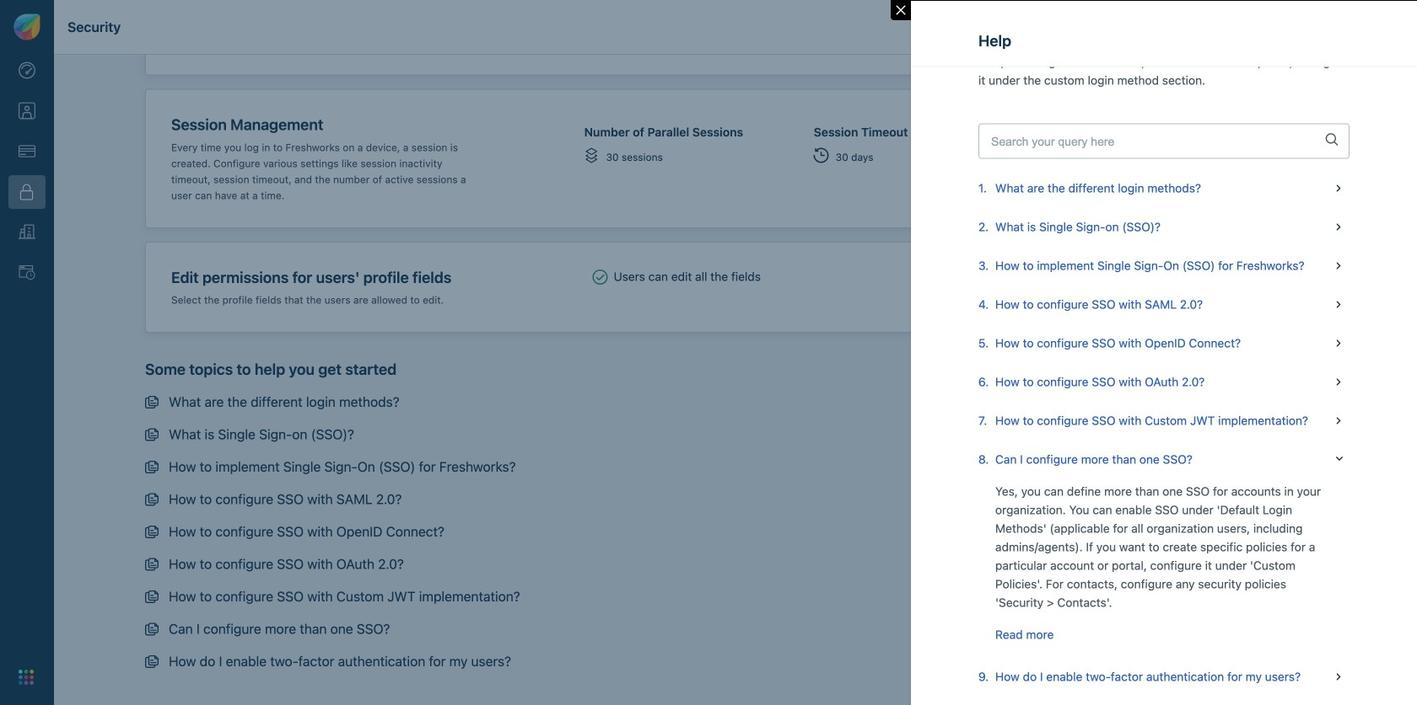Task type: locate. For each thing, give the bounding box(es) containing it.
security image
[[19, 184, 35, 200]]

region
[[978, 483, 1350, 662]]

freshworks switcher image
[[19, 671, 34, 686]]

neo admin center image
[[19, 62, 35, 79]]

freshworks icon image
[[13, 13, 40, 40]]

organization image
[[19, 224, 35, 241]]



Task type: vqa. For each thing, say whether or not it's contained in the screenshot.
dialog
no



Task type: describe. For each thing, give the bounding box(es) containing it.
Search your query here text field
[[989, 134, 1325, 150]]

audit logs image
[[19, 265, 35, 281]]

users image
[[19, 103, 35, 120]]

my subscriptions image
[[19, 143, 35, 160]]



